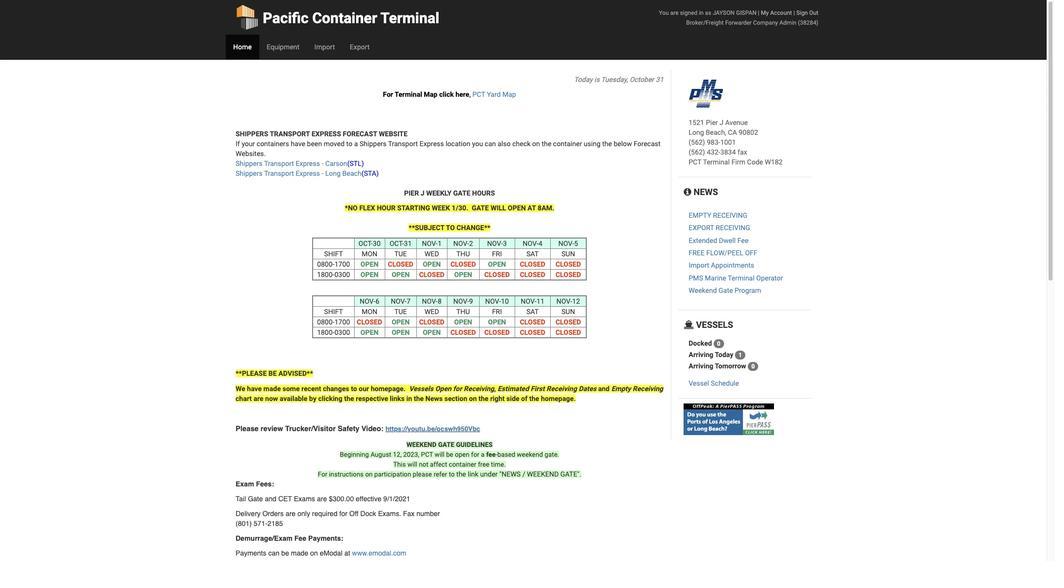 Task type: describe. For each thing, give the bounding box(es) containing it.
docked 0 arriving today 1 arriving tomorrow 0
[[689, 340, 755, 370]]

wed for 1
[[425, 250, 439, 258]]

1 vertical spatial express
[[296, 160, 320, 168]]

express
[[312, 130, 341, 138]]

0 vertical spatial homepage.
[[371, 385, 406, 393]]

shift for open
[[324, 250, 343, 258]]

6
[[376, 298, 380, 305]]

a inside weekend gate guidelines beginning august 12, 2023, pct will be open for a fee -based weekend gate. this will not affect container free time. for instructions on participation please refer to the link under "news / weekend gate". exam fees:
[[481, 451, 485, 459]]

info circle image
[[684, 188, 692, 197]]

1 arriving from the top
[[689, 351, 714, 359]]

pct inside the 1521 pier j avenue long beach, ca 90802 (562) 983-1001 (562) 432-3834 fax pct terminal firm code w182
[[689, 158, 702, 166]]

nov-3
[[488, 240, 507, 248]]

on inside weekend gate guidelines beginning august 12, 2023, pct will be open for a fee -based weekend gate. this will not affect container free time. for instructions on participation please refer to the link under "news / weekend gate". exam fees:
[[366, 471, 373, 478]]

containers
[[257, 140, 289, 148]]

pier
[[404, 189, 419, 197]]

0 vertical spatial shippers
[[360, 140, 387, 148]]

gate inside empty receiving export receiving extended dwell fee free flow/peel off import appointments pms marine terminal operator weekend gate program
[[719, 287, 734, 295]]

- inside weekend gate guidelines beginning august 12, 2023, pct will be open for a fee -based weekend gate. this will not affect container free time. for instructions on participation please refer to the link under "news / weekend gate". exam fees:
[[496, 451, 498, 459]]

pacific container terminal link
[[236, 0, 440, 35]]

fri for 10
[[492, 308, 502, 316]]

homepage. inside vessels open for receiving , estimated first receiving dates and empty receiving chart are now available by clicking the respective links in the news section on the right side of the homepage.
[[541, 395, 576, 403]]

in inside you are signed in as jayson gispan | my account | sign out broker/freight forwarder company admin (38284)
[[699, 9, 704, 16]]

0 horizontal spatial j
[[421, 189, 425, 197]]

1 (562) from the top
[[689, 138, 706, 146]]

2 vertical spatial shippers
[[236, 170, 263, 177]]

today is tuesday, october 31
[[574, 76, 664, 84]]

be made
[[282, 550, 308, 558]]

wed for 8
[[425, 308, 439, 316]]

for inside vessels open for receiving , estimated first receiving dates and empty receiving chart are now available by clicking the respective links in the news section on the right side of the homepage.
[[453, 385, 462, 393]]

nov- for 2
[[454, 240, 469, 248]]

nov- for 3
[[488, 240, 503, 248]]

time.
[[491, 461, 506, 469]]

my
[[761, 9, 769, 16]]

**subject
[[409, 224, 445, 232]]

orders
[[263, 510, 284, 518]]

1 vertical spatial will
[[408, 461, 418, 469]]

are up required
[[317, 495, 327, 503]]

0 vertical spatial will
[[435, 451, 445, 459]]

nov-10
[[486, 298, 509, 305]]

we
[[236, 385, 245, 393]]

0 vertical spatial ,
[[470, 90, 471, 98]]

1 vertical spatial to
[[351, 385, 357, 393]]

sat for 4
[[527, 250, 539, 258]]

beach,
[[706, 129, 727, 136]]

2
[[469, 240, 473, 248]]

nov- for 12
[[557, 298, 573, 305]]

payments can be made on emodal at www.emodal.com
[[236, 550, 407, 558]]

1 vertical spatial and
[[265, 495, 277, 503]]

export button
[[343, 35, 377, 59]]

12,
[[393, 451, 402, 459]]

1700 for open
[[335, 261, 350, 268]]

1 vertical spatial -
[[322, 170, 324, 177]]

using
[[584, 140, 601, 148]]

tue for 31
[[395, 250, 407, 258]]

0 horizontal spatial fee
[[295, 535, 307, 543]]

2 vertical spatial transport
[[264, 170, 294, 177]]

1 | from the left
[[759, 9, 760, 16]]

affect
[[430, 461, 448, 469]]

1 vertical spatial gate
[[472, 204, 489, 212]]

fri for 3
[[492, 250, 502, 258]]

3 receiving from the left
[[633, 385, 664, 393]]

9
[[469, 298, 473, 305]]

sign out link
[[797, 9, 819, 16]]

off
[[746, 249, 758, 257]]

nov-7
[[391, 298, 411, 305]]

1 horizontal spatial weekend
[[527, 471, 559, 478]]

your
[[242, 140, 255, 148]]

0 horizontal spatial have
[[247, 385, 262, 393]]

refer
[[434, 471, 448, 478]]

pct for weekend gate guidelines beginning august 12, 2023, pct will be open for a fee -based weekend gate. this will not affect container free time. for instructions on participation please refer to the link under "news / weekend gate". exam fees:
[[421, 451, 433, 459]]

by
[[309, 395, 317, 403]]

pier
[[706, 119, 719, 127]]

flex
[[360, 204, 375, 212]]

for inside weekend gate guidelines beginning august 12, 2023, pct will be open for a fee -based weekend gate. this will not affect container free time. for instructions on participation please refer to the link under "news / weekend gate". exam fees:
[[318, 471, 328, 478]]

0 vertical spatial 31
[[656, 76, 664, 84]]

thu for 2
[[457, 250, 470, 258]]

nov- for 10
[[486, 298, 501, 305]]

to inside weekend gate guidelines beginning august 12, 2023, pct will be open for a fee -based weekend gate. this will not affect container free time. for instructions on participation please refer to the link under "news / weekend gate". exam fees:
[[449, 471, 455, 478]]

1 vertical spatial 0
[[752, 363, 755, 370]]

review
[[261, 425, 283, 433]]

empty receiving link
[[689, 211, 748, 219]]

signed
[[681, 9, 698, 16]]

carson
[[326, 160, 347, 168]]

long inside shippers transport express forecast website if your containers have been moved to a shippers transport express location you can also check on the container using the below forecast websites. shippers transport express - carson (stl) shippers transport express - long beach (sta)
[[326, 170, 341, 177]]

weekend gate guidelines beginning august 12, 2023, pct will be open for a fee -based weekend gate. this will not affect container free time. for instructions on participation please refer to the link under "news / weekend gate". exam fees:
[[236, 441, 582, 488]]

appointments
[[711, 262, 755, 270]]

the inside weekend gate guidelines beginning august 12, 2023, pct will be open for a fee -based weekend gate. this will not affect container free time. for instructions on participation please refer to the link under "news / weekend gate". exam fees:
[[457, 471, 466, 478]]

nov-8
[[422, 298, 442, 305]]

available
[[280, 395, 308, 403]]

ship image
[[684, 321, 694, 329]]

nov- for 5
[[559, 240, 575, 248]]

on left emodal
[[310, 550, 318, 558]]

terminal inside the 1521 pier j avenue long beach, ca 90802 (562) 983-1001 (562) 432-3834 fax pct terminal firm code w182
[[704, 158, 730, 166]]

company
[[754, 19, 779, 26]]

/
[[523, 471, 526, 478]]

0800- for open
[[317, 261, 335, 268]]

estimated
[[498, 385, 529, 393]]

pierpass image
[[684, 404, 775, 436]]

import inside popup button
[[315, 43, 335, 51]]

0800- for closed
[[317, 318, 335, 326]]

beginning august
[[340, 451, 392, 459]]

change**
[[457, 224, 491, 232]]

1 inside docked 0 arriving today 1 arriving tomorrow 0
[[739, 352, 743, 359]]

participation
[[375, 471, 411, 478]]

you
[[659, 9, 669, 16]]

2 receiving from the left
[[547, 385, 577, 393]]

changes
[[323, 385, 349, 393]]

1 vertical spatial 31
[[404, 240, 412, 248]]

0 vertical spatial -
[[322, 160, 324, 168]]

container inside shippers transport express forecast website if your containers have been moved to a shippers transport express location you can also check on the container using the below forecast websites. shippers transport express - carson (stl) shippers transport express - long beach (sta)
[[554, 140, 582, 148]]

oct-31
[[390, 240, 412, 248]]

7
[[407, 298, 411, 305]]

1 vertical spatial transport
[[264, 160, 294, 168]]

0 vertical spatial news
[[692, 187, 719, 197]]

delivery orders are only required for off dock exams. fax number (801) 571-2185
[[236, 510, 440, 528]]

1 vertical spatial shippers
[[236, 160, 263, 168]]

https://youtu.be/ocswh950vbc
[[386, 426, 481, 433]]

for terminal map click here , pct yard map
[[383, 90, 516, 98]]

nov-12
[[557, 298, 580, 305]]

exam
[[236, 480, 254, 488]]

0 vertical spatial receiving
[[714, 211, 748, 219]]

$300.00
[[329, 495, 354, 503]]

0 vertical spatial 1
[[438, 240, 442, 248]]

terminal inside empty receiving export receiving extended dwell fee free flow/peel off import appointments pms marine terminal operator weekend gate program
[[728, 274, 755, 282]]

can inside shippers transport express forecast website if your containers have been moved to a shippers transport express location you can also check on the container using the below forecast websites. shippers transport express - carson (stl) shippers transport express - long beach (sta)
[[485, 140, 496, 148]]

nov- for 8
[[422, 298, 438, 305]]

oct-30
[[359, 240, 381, 248]]

1800-0300 for open
[[317, 271, 350, 279]]

is
[[595, 76, 600, 84]]

export
[[350, 43, 370, 51]]

the down the changes
[[344, 395, 354, 403]]

3834
[[721, 148, 736, 156]]

emodal
[[320, 550, 343, 558]]

we have made some recent changes to our homepage.
[[236, 385, 406, 393]]

sat for 11
[[527, 308, 539, 316]]

571-
[[254, 520, 268, 528]]

vessels for vessels open for receiving , estimated first receiving dates and empty receiving chart are now available by clicking the respective links in the news section on the right side of the homepage.
[[409, 385, 434, 393]]

click
[[440, 90, 454, 98]]

0 vertical spatial express
[[420, 140, 444, 148]]

0 horizontal spatial weekend
[[407, 441, 437, 449]]

on inside vessels open for receiving , estimated first receiving dates and empty receiving chart are now available by clicking the respective links in the news section on the right side of the homepage.
[[469, 395, 477, 403]]

nov- for 6
[[360, 298, 376, 305]]

tail gate and cet exams are $300.00 effective 9/1/2021
[[236, 495, 411, 503]]

pacific
[[263, 9, 309, 27]]

flow/peel
[[707, 249, 744, 257]]

hour
[[377, 204, 396, 212]]

equipment
[[267, 43, 300, 51]]

**subject to change**
[[409, 224, 491, 232]]

the right of
[[530, 395, 540, 403]]

shift for closed
[[324, 308, 343, 316]]

the left right
[[479, 395, 489, 403]]

not
[[419, 461, 429, 469]]

vessels open for receiving , estimated first receiving dates and empty receiving chart are now available by clicking the respective links in the news section on the right side of the homepage.
[[236, 385, 664, 403]]

0300 for open
[[335, 271, 350, 279]]

nov- for 11
[[521, 298, 537, 305]]

section
[[445, 395, 468, 403]]

tuesday,
[[602, 76, 628, 84]]

1 vertical spatial gate
[[248, 495, 263, 503]]

pms
[[689, 274, 704, 282]]

9/1/2021
[[384, 495, 411, 503]]

this
[[394, 461, 406, 469]]

mon for 6
[[362, 308, 378, 316]]

in inside vessels open for receiving , estimated first receiving dates and empty receiving chart are now available by clicking the respective links in the news section on the right side of the homepage.
[[407, 395, 412, 403]]

2 vertical spatial express
[[296, 170, 320, 177]]

export
[[689, 224, 715, 232]]

long inside the 1521 pier j avenue long beach, ca 90802 (562) 983-1001 (562) 432-3834 fax pct terminal firm code w182
[[689, 129, 705, 136]]

j inside the 1521 pier j avenue long beach, ca 90802 (562) 983-1001 (562) 432-3834 fax pct terminal firm code w182
[[720, 119, 724, 127]]

code
[[748, 158, 764, 166]]

vessel
[[689, 380, 710, 388]]

trucker/visitor
[[285, 425, 336, 433]]



Task type: vqa. For each thing, say whether or not it's contained in the screenshot.


Task type: locate. For each thing, give the bounding box(es) containing it.
yard
[[487, 90, 501, 98]]

0 vertical spatial weekend
[[407, 441, 437, 449]]

1 vertical spatial fri
[[492, 308, 502, 316]]

fri down nov-10
[[492, 308, 502, 316]]

0 vertical spatial transport
[[388, 140, 418, 148]]

nov- right 10
[[521, 298, 537, 305]]

0 horizontal spatial for
[[318, 471, 328, 478]]

(562)
[[689, 138, 706, 146], [689, 148, 706, 156]]

a inside shippers transport express forecast website if your containers have been moved to a shippers transport express location you can also check on the container using the below forecast websites. shippers transport express - carson (stl) shippers transport express - long beach (sta)
[[354, 140, 358, 148]]

fri down nov-3
[[492, 250, 502, 258]]

2 1800- from the top
[[317, 329, 335, 337]]

31 left nov-1
[[404, 240, 412, 248]]

container
[[313, 9, 378, 27]]

1 vertical spatial tue
[[395, 308, 407, 316]]

been
[[307, 140, 322, 148]]

will up "affect"
[[435, 451, 445, 459]]

at
[[345, 550, 350, 558]]

- left beach
[[322, 170, 324, 177]]

sun down nov-5
[[562, 250, 575, 258]]

4
[[539, 240, 543, 248]]

fee
[[487, 451, 496, 459]]

0 vertical spatial shift
[[324, 250, 343, 258]]

pacific container terminal
[[263, 9, 440, 27]]

arriving up the vessel
[[689, 362, 714, 370]]

homepage. down first
[[541, 395, 576, 403]]

first
[[531, 385, 545, 393]]

dock
[[361, 510, 376, 518]]

2 fri from the top
[[492, 308, 502, 316]]

2 sun from the top
[[562, 308, 575, 316]]

0 vertical spatial have
[[291, 140, 306, 148]]

to inside shippers transport express forecast website if your containers have been moved to a shippers transport express location you can also check on the container using the below forecast websites. shippers transport express - carson (stl) shippers transport express - long beach (sta)
[[347, 140, 353, 148]]

to down forecast
[[347, 140, 353, 148]]

2 vertical spatial to
[[449, 471, 455, 478]]

1
[[438, 240, 442, 248], [739, 352, 743, 359]]

location
[[446, 140, 471, 148]]

nov- down **subject
[[422, 240, 438, 248]]

1 vertical spatial today
[[715, 351, 734, 359]]

and
[[599, 385, 610, 393], [265, 495, 277, 503]]

1 oct- from the left
[[359, 240, 373, 248]]

1 vertical spatial fee
[[295, 535, 307, 543]]

1 horizontal spatial 1
[[739, 352, 743, 359]]

nov- down to
[[454, 240, 469, 248]]

the right 'links'
[[414, 395, 424, 403]]

1800-0300 for closed
[[317, 329, 350, 337]]

arriving down docked
[[689, 351, 714, 359]]

weekend right /
[[527, 471, 559, 478]]

1 vertical spatial in
[[407, 395, 412, 403]]

to left the our at bottom
[[351, 385, 357, 393]]

1 sun from the top
[[562, 250, 575, 258]]

*no flex hour starting week 1/30.  gate will open at 8am.
[[345, 204, 555, 212]]

are inside delivery orders are only required for off dock exams. fax number (801) 571-2185
[[286, 510, 296, 518]]

news inside vessels open for receiving , estimated first receiving dates and empty receiving chart are now available by clicking the respective links in the news section on the right side of the homepage.
[[426, 395, 443, 403]]

nov- for 7
[[391, 298, 407, 305]]

(801)
[[236, 520, 252, 528]]

are left the only on the left
[[286, 510, 296, 518]]

import button
[[307, 35, 343, 59]]

1800- for open
[[317, 271, 335, 279]]

, inside vessels open for receiving , estimated first receiving dates and empty receiving chart are now available by clicking the respective links in the news section on the right side of the homepage.
[[495, 385, 496, 393]]

are inside vessels open for receiving , estimated first receiving dates and empty receiving chart are now available by clicking the respective links in the news section on the right side of the homepage.
[[254, 395, 264, 403]]

1 horizontal spatial and
[[599, 385, 610, 393]]

0 vertical spatial (562)
[[689, 138, 706, 146]]

effective
[[356, 495, 382, 503]]

transport
[[270, 130, 310, 138]]

the left link
[[457, 471, 466, 478]]

0 horizontal spatial long
[[326, 170, 341, 177]]

nov- right 7
[[422, 298, 438, 305]]

receiving up right
[[464, 385, 495, 393]]

1 horizontal spatial a
[[481, 451, 485, 459]]

empty
[[689, 211, 712, 219]]

sat
[[527, 250, 539, 258], [527, 308, 539, 316]]

1 vertical spatial 1700
[[335, 318, 350, 326]]

express
[[420, 140, 444, 148], [296, 160, 320, 168], [296, 170, 320, 177]]

, up right
[[495, 385, 496, 393]]

2 | from the left
[[794, 9, 796, 16]]

are
[[671, 9, 679, 16], [254, 395, 264, 403], [317, 495, 327, 503], [286, 510, 296, 518]]

1 horizontal spatial can
[[485, 140, 496, 148]]

avenue
[[726, 119, 748, 127]]

0 vertical spatial mon
[[362, 250, 378, 258]]

0 vertical spatial 1800-
[[317, 271, 335, 279]]

have inside shippers transport express forecast website if your containers have been moved to a shippers transport express location you can also check on the container using the below forecast websites. shippers transport express - carson (stl) shippers transport express - long beach (sta)
[[291, 140, 306, 148]]

in right 'links'
[[407, 395, 412, 403]]

links
[[390, 395, 405, 403]]

exams
[[294, 495, 315, 503]]

on down beginning august
[[366, 471, 373, 478]]

gate right tail
[[248, 495, 263, 503]]

0 vertical spatial a
[[354, 140, 358, 148]]

1 0800- from the top
[[317, 261, 335, 268]]

websites.
[[236, 150, 266, 158]]

0 vertical spatial fri
[[492, 250, 502, 258]]

1 horizontal spatial for
[[453, 385, 462, 393]]

demurrage/exam fee payments:
[[236, 535, 343, 543]]

fee up off
[[738, 237, 749, 244]]

for left 'instructions'
[[318, 471, 328, 478]]

vessels left open
[[409, 385, 434, 393]]

0 horizontal spatial vessels
[[409, 385, 434, 393]]

0 vertical spatial and
[[599, 385, 610, 393]]

for up website at the top
[[383, 90, 393, 98]]

pier j weekly gate hours
[[404, 189, 495, 197]]

oct- for 30
[[359, 240, 373, 248]]

the right using
[[603, 140, 612, 148]]

long down "1521"
[[689, 129, 705, 136]]

sun for 12
[[562, 308, 575, 316]]

0 horizontal spatial map
[[424, 90, 438, 98]]

0 vertical spatial gate
[[719, 287, 734, 295]]

1 vertical spatial 0800-
[[317, 318, 335, 326]]

1800-
[[317, 271, 335, 279], [317, 329, 335, 337]]

mon
[[362, 250, 378, 258], [362, 308, 378, 316]]

pct yard map link
[[473, 90, 516, 98]]

mon down nov-6
[[362, 308, 378, 316]]

our
[[359, 385, 369, 393]]

1521 pier j avenue long beach, ca 90802 (562) 983-1001 (562) 432-3834 fax pct terminal firm code w182
[[689, 119, 783, 166]]

2 (562) from the top
[[689, 148, 706, 156]]

0 horizontal spatial container
[[449, 461, 477, 469]]

nov- for 9
[[454, 298, 469, 305]]

0 right docked
[[718, 341, 721, 348]]

of
[[522, 395, 528, 403]]

0 vertical spatial vessels
[[694, 320, 734, 330]]

today inside docked 0 arriving today 1 arriving tomorrow 0
[[715, 351, 734, 359]]

8
[[438, 298, 442, 305]]

1700 for closed
[[335, 318, 350, 326]]

tue for 7
[[395, 308, 407, 316]]

website
[[379, 130, 408, 138]]

0300
[[335, 271, 350, 279], [335, 329, 350, 337]]

based
[[498, 451, 516, 459]]

0 horizontal spatial and
[[265, 495, 277, 503]]

sat down nov-4
[[527, 250, 539, 258]]

1 vertical spatial for
[[318, 471, 328, 478]]

only
[[298, 510, 310, 518]]

1 horizontal spatial long
[[689, 129, 705, 136]]

transport down the containers
[[264, 160, 294, 168]]

1 horizontal spatial for
[[383, 90, 393, 98]]

2 mon from the top
[[362, 308, 378, 316]]

(38284)
[[799, 19, 819, 26]]

, right click
[[470, 90, 471, 98]]

have down transport
[[291, 140, 306, 148]]

receiving up dwell
[[716, 224, 751, 232]]

will
[[491, 204, 506, 212]]

0 vertical spatial thu
[[457, 250, 470, 258]]

pct inside weekend gate guidelines beginning august 12, 2023, pct will be open for a fee -based weekend gate. this will not affect container free time. for instructions on participation please refer to the link under "news / weekend gate". exam fees:
[[421, 451, 433, 459]]

pacific container terminal image
[[689, 80, 724, 108]]

2 vertical spatial gate
[[438, 441, 455, 449]]

weekend up 2023,
[[407, 441, 437, 449]]

nov- right 2
[[488, 240, 503, 248]]

1 vertical spatial sun
[[562, 308, 575, 316]]

nov- for 1
[[422, 240, 438, 248]]

tail
[[236, 495, 246, 503]]

marine
[[705, 274, 727, 282]]

2 0300 from the top
[[335, 329, 350, 337]]

2185
[[268, 520, 283, 528]]

shippers transport express - long beach link
[[236, 170, 362, 177]]

31 right october
[[656, 76, 664, 84]]

fee inside empty receiving export receiving extended dwell fee free flow/peel off import appointments pms marine terminal operator weekend gate program
[[738, 237, 749, 244]]

program
[[735, 287, 762, 295]]

gate inside weekend gate guidelines beginning august 12, 2023, pct will be open for a fee -based weekend gate. this will not affect container free time. for instructions on participation please refer to the link under "news / weekend gate". exam fees:
[[438, 441, 455, 449]]

1 1800-0300 from the top
[[317, 271, 350, 279]]

1 0800-1700 from the top
[[317, 261, 350, 268]]

dwell
[[719, 237, 736, 244]]

nov-11
[[521, 298, 545, 305]]

1 mon from the top
[[362, 250, 378, 258]]

nov- right 6
[[391, 298, 407, 305]]

please review trucker/visitor safety video: https://youtu.be/ocswh950vbc
[[236, 425, 481, 433]]

1 wed from the top
[[425, 250, 439, 258]]

pct up not
[[421, 451, 433, 459]]

1 receiving from the left
[[464, 385, 495, 393]]

-
[[322, 160, 324, 168], [322, 170, 324, 177], [496, 451, 498, 459]]

gate up 'be'
[[438, 441, 455, 449]]

2 wed from the top
[[425, 308, 439, 316]]

gate
[[454, 189, 471, 197], [472, 204, 489, 212], [438, 441, 455, 449]]

www.emodal.com link
[[352, 550, 407, 558]]

1 vertical spatial 1
[[739, 352, 743, 359]]

gate down hours on the left of the page
[[472, 204, 489, 212]]

pct left yard
[[473, 90, 486, 98]]

and right dates
[[599, 385, 610, 393]]

1 thu from the top
[[457, 250, 470, 258]]

2 horizontal spatial pct
[[689, 158, 702, 166]]

1 vertical spatial receiving
[[716, 224, 751, 232]]

2 sat from the top
[[527, 308, 539, 316]]

nov- right 4
[[559, 240, 575, 248]]

the right check
[[542, 140, 552, 148]]

thu for 9
[[457, 308, 470, 316]]

pct for for terminal map click here , pct yard map
[[473, 90, 486, 98]]

nov- right 3
[[523, 240, 539, 248]]

1 vertical spatial long
[[326, 170, 341, 177]]

2 vertical spatial for
[[340, 510, 348, 518]]

cet
[[278, 495, 292, 503]]

shippers
[[236, 130, 268, 138]]

wed down nov-8
[[425, 308, 439, 316]]

0800-1700 for open
[[317, 261, 350, 268]]

1 vertical spatial have
[[247, 385, 262, 393]]

sun for 5
[[562, 250, 575, 258]]

2 vertical spatial pct
[[421, 451, 433, 459]]

1 vertical spatial 1800-0300
[[317, 329, 350, 337]]

sat down nov-11
[[527, 308, 539, 316]]

0 horizontal spatial today
[[574, 76, 593, 84]]

0 right tomorrow
[[752, 363, 755, 370]]

1 vertical spatial 1800-
[[317, 329, 335, 337]]

0 vertical spatial gate
[[454, 189, 471, 197]]

0 horizontal spatial gate
[[248, 495, 263, 503]]

0800-1700 for closed
[[317, 318, 350, 326]]

container left using
[[554, 140, 582, 148]]

empty
[[612, 385, 631, 393]]

hours
[[472, 189, 495, 197]]

0 horizontal spatial in
[[407, 395, 412, 403]]

1 1700 from the top
[[335, 261, 350, 268]]

1 shift from the top
[[324, 250, 343, 258]]

2 map from the left
[[503, 90, 516, 98]]

tue down nov-7
[[395, 308, 407, 316]]

2 1700 from the top
[[335, 318, 350, 326]]

(stl)
[[347, 160, 364, 168]]

2 tue from the top
[[395, 308, 407, 316]]

on right section
[[469, 395, 477, 403]]

october
[[630, 76, 655, 84]]

0 horizontal spatial 31
[[404, 240, 412, 248]]

gate up the *no flex hour starting week 1/30.  gate will open at 8am.
[[454, 189, 471, 197]]

exams.
[[378, 510, 401, 518]]

1 horizontal spatial oct-
[[390, 240, 404, 248]]

2 arriving from the top
[[689, 362, 714, 370]]

mon for 30
[[362, 250, 378, 258]]

1 horizontal spatial j
[[720, 119, 724, 127]]

fax
[[738, 148, 748, 156]]

fee
[[738, 237, 749, 244], [295, 535, 307, 543]]

transport down website at the top
[[388, 140, 418, 148]]

to right refer at the left
[[449, 471, 455, 478]]

1 horizontal spatial pct
[[473, 90, 486, 98]]

0300 for closed
[[335, 329, 350, 337]]

transport down the shippers transport express - carson link
[[264, 170, 294, 177]]

2 0800-1700 from the top
[[317, 318, 350, 326]]

1800- for closed
[[317, 329, 335, 337]]

1 horizontal spatial have
[[291, 140, 306, 148]]

home button
[[226, 35, 259, 59]]

and left cet
[[265, 495, 277, 503]]

0 vertical spatial arriving
[[689, 351, 714, 359]]

2 0800- from the top
[[317, 318, 335, 326]]

fee up be made on the bottom left of the page
[[295, 535, 307, 543]]

home
[[233, 43, 252, 51]]

for left off
[[340, 510, 348, 518]]

| left my
[[759, 9, 760, 16]]

1 0300 from the top
[[335, 271, 350, 279]]

https://youtu.be/ocswh950vbc link
[[386, 426, 481, 433]]

nov-4
[[523, 240, 543, 248]]

nov- right 9
[[486, 298, 501, 305]]

1 up tomorrow
[[739, 352, 743, 359]]

1 horizontal spatial import
[[689, 262, 710, 270]]

are inside you are signed in as jayson gispan | my account | sign out broker/freight forwarder company admin (38284)
[[671, 9, 679, 16]]

firm
[[732, 158, 746, 166]]

you
[[472, 140, 483, 148]]

8am.
[[538, 204, 555, 212]]

news down open
[[426, 395, 443, 403]]

on inside shippers transport express forecast website if your containers have been moved to a shippers transport express location you can also check on the container using the below forecast websites. shippers transport express - carson (stl) shippers transport express - long beach (sta)
[[533, 140, 540, 148]]

open
[[508, 204, 526, 212], [361, 261, 379, 268], [423, 261, 441, 268], [488, 261, 506, 268], [361, 271, 379, 279], [392, 271, 410, 279], [455, 271, 473, 279], [392, 318, 410, 326], [455, 318, 473, 326], [488, 318, 506, 326], [361, 329, 379, 337], [392, 329, 410, 337], [423, 329, 441, 337]]

can right you
[[485, 140, 496, 148]]

you are signed in as jayson gispan | my account | sign out broker/freight forwarder company admin (38284)
[[659, 9, 819, 26]]

1 vertical spatial news
[[426, 395, 443, 403]]

1 horizontal spatial receiving
[[547, 385, 577, 393]]

1 1800- from the top
[[317, 271, 335, 279]]

nov- left nov-7
[[360, 298, 376, 305]]

2 oct- from the left
[[390, 240, 404, 248]]

0 horizontal spatial receiving
[[464, 385, 495, 393]]

off
[[350, 510, 359, 518]]

0 horizontal spatial for
[[340, 510, 348, 518]]

will down 2023,
[[408, 461, 418, 469]]

1 vertical spatial can
[[268, 550, 280, 558]]

a left fee
[[481, 451, 485, 459]]

1 tue from the top
[[395, 250, 407, 258]]

| left sign
[[794, 9, 796, 16]]

1 horizontal spatial |
[[794, 9, 796, 16]]

oct- right 30
[[390, 240, 404, 248]]

can down demurrage/exam
[[268, 550, 280, 558]]

1 horizontal spatial 31
[[656, 76, 664, 84]]

sun down nov-12 on the bottom of the page
[[562, 308, 575, 316]]

receiving right empty at the right of page
[[633, 385, 664, 393]]

receiving right first
[[547, 385, 577, 393]]

on
[[533, 140, 540, 148], [469, 395, 477, 403], [366, 471, 373, 478], [310, 550, 318, 558]]

1 vertical spatial mon
[[362, 308, 378, 316]]

0 horizontal spatial ,
[[470, 90, 471, 98]]

a down forecast
[[354, 140, 358, 148]]

check
[[513, 140, 531, 148]]

2 thu from the top
[[457, 308, 470, 316]]

0 vertical spatial 0300
[[335, 271, 350, 279]]

0 vertical spatial 0
[[718, 341, 721, 348]]

thu down nov-9
[[457, 308, 470, 316]]

oct- for 31
[[390, 240, 404, 248]]

container down 'open'
[[449, 461, 477, 469]]

(562) left 983-
[[689, 138, 706, 146]]

"news
[[500, 471, 521, 478]]

0 vertical spatial pct
[[473, 90, 486, 98]]

wed down nov-1
[[425, 250, 439, 258]]

thu down nov-2
[[457, 250, 470, 258]]

for inside weekend gate guidelines beginning august 12, 2023, pct will be open for a fee -based weekend gate. this will not affect container free time. for instructions on participation please refer to the link under "news / weekend gate". exam fees:
[[471, 451, 480, 459]]

1 sat from the top
[[527, 250, 539, 258]]

import inside empty receiving export receiving extended dwell fee free flow/peel off import appointments pms marine terminal operator weekend gate program
[[689, 262, 710, 270]]

and inside vessels open for receiving , estimated first receiving dates and empty receiving chart are now available by clicking the respective links in the news section on the right side of the homepage.
[[599, 385, 610, 393]]

0 horizontal spatial can
[[268, 550, 280, 558]]

be
[[446, 451, 454, 459]]

1 horizontal spatial gate
[[719, 287, 734, 295]]

1 horizontal spatial 0
[[752, 363, 755, 370]]

0 vertical spatial for
[[383, 90, 393, 98]]

2 shift from the top
[[324, 308, 343, 316]]

express up shippers transport express - long beach link
[[296, 160, 320, 168]]

import down free
[[689, 262, 710, 270]]

long down carson
[[326, 170, 341, 177]]

vessels inside vessels open for receiving , estimated first receiving dates and empty receiving chart are now available by clicking the respective links in the news section on the right side of the homepage.
[[409, 385, 434, 393]]

12
[[573, 298, 580, 305]]

for inside delivery orders are only required for off dock exams. fax number (801) 571-2185
[[340, 510, 348, 518]]

receiving up the export receiving link
[[714, 211, 748, 219]]

0 horizontal spatial homepage.
[[371, 385, 406, 393]]

are right you
[[671, 9, 679, 16]]

beach
[[343, 170, 362, 177]]

video:
[[362, 425, 384, 433]]

1 vertical spatial arriving
[[689, 362, 714, 370]]

0 vertical spatial for
[[453, 385, 462, 393]]

|
[[759, 9, 760, 16], [794, 9, 796, 16]]

1 vertical spatial ,
[[495, 385, 496, 393]]

0 vertical spatial in
[[699, 9, 704, 16]]

for down guidelines
[[471, 451, 480, 459]]

nov- for 4
[[523, 240, 539, 248]]

0 vertical spatial wed
[[425, 250, 439, 258]]

are left "now"
[[254, 395, 264, 403]]

container inside weekend gate guidelines beginning august 12, 2023, pct will be open for a fee -based weekend gate. this will not affect container free time. for instructions on participation please refer to the link under "news / weekend gate". exam fees:
[[449, 461, 477, 469]]

1 horizontal spatial fee
[[738, 237, 749, 244]]

vessels for vessels
[[694, 320, 734, 330]]

on right check
[[533, 140, 540, 148]]

gate down pms marine terminal operator link
[[719, 287, 734, 295]]

2 1800-0300 from the top
[[317, 329, 350, 337]]

for
[[453, 385, 462, 393], [471, 451, 480, 459], [340, 510, 348, 518]]

1 fri from the top
[[492, 250, 502, 258]]

news up empty
[[692, 187, 719, 197]]

0 horizontal spatial 1
[[438, 240, 442, 248]]

0 horizontal spatial news
[[426, 395, 443, 403]]

0 vertical spatial fee
[[738, 237, 749, 244]]

map right yard
[[503, 90, 516, 98]]

now
[[265, 395, 278, 403]]

- left carson
[[322, 160, 324, 168]]

1 horizontal spatial will
[[435, 451, 445, 459]]

nov- right 8
[[454, 298, 469, 305]]

oct- left oct-31
[[359, 240, 373, 248]]

1 map from the left
[[424, 90, 438, 98]]



